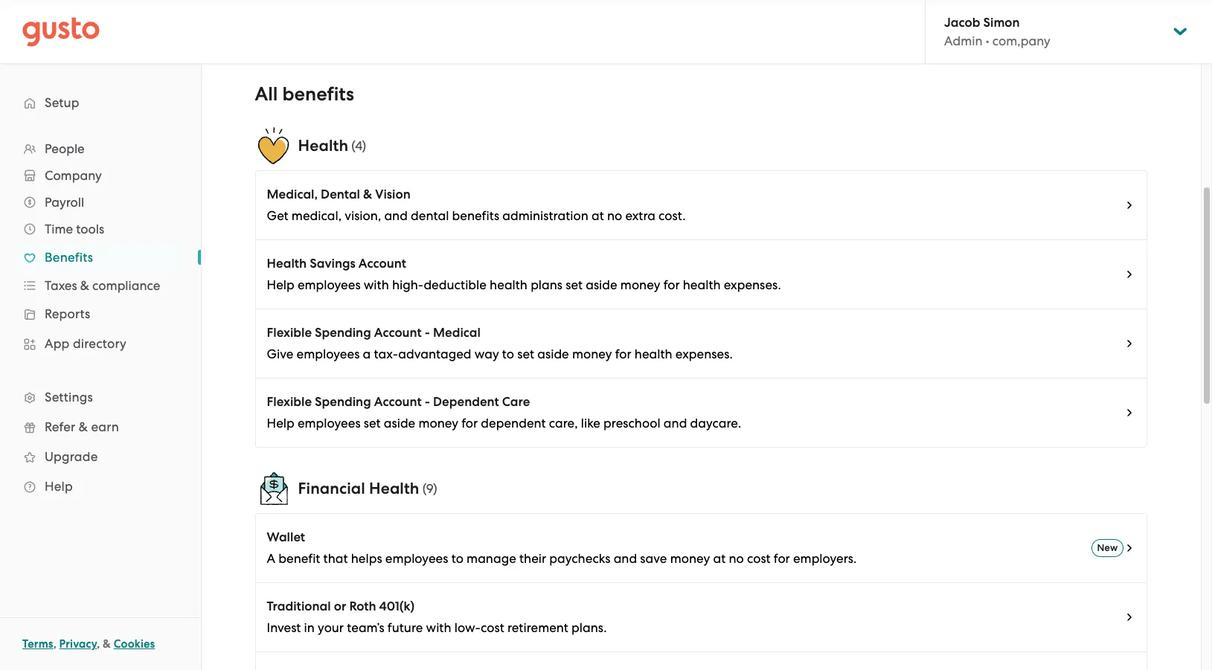 Task type: locate. For each thing, give the bounding box(es) containing it.
0 vertical spatial account
[[359, 256, 406, 272]]

health left 4
[[298, 136, 348, 156]]

0 horizontal spatial cost
[[481, 621, 505, 636]]

for
[[664, 278, 680, 293], [615, 347, 632, 362], [462, 416, 478, 431], [774, 552, 790, 566]]

1 flexible from the top
[[267, 325, 312, 341]]

0 vertical spatial opens in current tab image
[[1124, 338, 1136, 350]]

& left earn
[[79, 420, 88, 435]]

at
[[592, 208, 604, 223], [713, 552, 726, 566]]

1 horizontal spatial cost
[[747, 552, 771, 566]]

financial health ( 9 )
[[298, 479, 437, 499]]

refer
[[45, 420, 75, 435]]

- inside flexible spending account - dependent care help employees set aside money for dependent care, like preschool and daycare.
[[425, 395, 430, 410]]

help up give on the bottom left of page
[[267, 278, 295, 293]]

0 vertical spatial aside
[[586, 278, 618, 293]]

deductible
[[424, 278, 487, 293]]

company button
[[15, 162, 186, 189]]

employees inside wallet a benefit that helps employees to manage their paychecks and save money at no cost for employers.
[[385, 552, 448, 566]]

at left extra
[[592, 208, 604, 223]]

account
[[359, 256, 406, 272], [374, 325, 422, 341], [374, 395, 422, 410]]

0 vertical spatial at
[[592, 208, 604, 223]]

aside down tax-
[[384, 416, 416, 431]]

like
[[581, 416, 601, 431]]

spending
[[315, 325, 371, 341], [315, 395, 371, 410]]

1 opens in current tab image from the top
[[1124, 200, 1136, 211]]

spending inside flexible spending account - medical give employees a tax-advantaged way to set aside money for health expenses.
[[315, 325, 371, 341]]

1 horizontal spatial and
[[614, 552, 637, 566]]

0 horizontal spatial set
[[364, 416, 381, 431]]

0 horizontal spatial )
[[362, 138, 366, 153]]

way
[[475, 347, 499, 362]]

for inside flexible spending account - medical give employees a tax-advantaged way to set aside money for health expenses.
[[615, 347, 632, 362]]

account for dependent
[[374, 395, 422, 410]]

admin
[[945, 33, 983, 48]]

flexible up give on the bottom left of page
[[267, 325, 312, 341]]

1 - from the top
[[425, 325, 430, 341]]

health left '9' in the bottom of the page
[[369, 479, 420, 499]]

set right 'plans' on the left top
[[566, 278, 583, 293]]

tools
[[76, 222, 104, 237]]

0 vertical spatial (
[[352, 138, 355, 153]]

to
[[502, 347, 514, 362], [452, 552, 464, 566]]

medical, dental & vision get medical, vision, and dental benefits administration at no extra cost.
[[267, 187, 686, 223]]

money right save
[[670, 552, 710, 566]]

spending up a
[[315, 325, 371, 341]]

flexible down give on the bottom left of page
[[267, 395, 312, 410]]

no inside 'medical, dental & vision get medical, vision, and dental benefits administration at no extra cost.'
[[607, 208, 623, 223]]

1 vertical spatial and
[[664, 416, 687, 431]]

account inside flexible spending account - dependent care help employees set aside money for dependent care, like preschool and daycare.
[[374, 395, 422, 410]]

set right way at the bottom left
[[518, 347, 535, 362]]

- for medical
[[425, 325, 430, 341]]

a
[[267, 552, 275, 566]]

for left employers.
[[774, 552, 790, 566]]

money inside wallet a benefit that helps employees to manage their paychecks and save money at no cost for employers.
[[670, 552, 710, 566]]

money down the dependent
[[419, 416, 459, 431]]

account for medical
[[374, 325, 422, 341]]

0 vertical spatial no
[[607, 208, 623, 223]]

1 vertical spatial with
[[426, 621, 451, 636]]

0 horizontal spatial (
[[352, 138, 355, 153]]

for inside health savings account help employees with high-deductible health plans set aside money for health expenses.
[[664, 278, 680, 293]]

help
[[267, 278, 295, 293], [267, 416, 295, 431], [45, 479, 73, 494]]

2 , from the left
[[97, 638, 100, 651]]

account down tax-
[[374, 395, 422, 410]]

1 vertical spatial help
[[267, 416, 295, 431]]

benefits right 'dental'
[[452, 208, 500, 223]]

1 horizontal spatial aside
[[538, 347, 569, 362]]

to inside wallet a benefit that helps employees to manage their paychecks and save money at no cost for employers.
[[452, 552, 464, 566]]

employees left a
[[297, 347, 360, 362]]

2 opens in current tab image from the top
[[1124, 543, 1136, 555]]

( inside health ( 4 )
[[352, 138, 355, 153]]

and
[[384, 208, 408, 223], [664, 416, 687, 431], [614, 552, 637, 566]]

0 vertical spatial and
[[384, 208, 408, 223]]

health inside flexible spending account - medical give employees a tax-advantaged way to set aside money for health expenses.
[[635, 347, 673, 362]]

list containing medical, dental & vision
[[255, 170, 1148, 448]]

1 horizontal spatial with
[[426, 621, 451, 636]]

list for health
[[255, 170, 1148, 448]]

dependent
[[481, 416, 546, 431]]

1 vertical spatial cost
[[481, 621, 505, 636]]

-
[[425, 325, 430, 341], [425, 395, 430, 410]]

health for health savings account help employees with high-deductible health plans set aside money for health expenses.
[[267, 256, 307, 272]]

1 horizontal spatial at
[[713, 552, 726, 566]]

0 vertical spatial flexible
[[267, 325, 312, 341]]

cost left employers.
[[747, 552, 771, 566]]

2 horizontal spatial aside
[[586, 278, 618, 293]]

2 vertical spatial help
[[45, 479, 73, 494]]

opens in current tab image
[[1124, 200, 1136, 211], [1124, 269, 1136, 281], [1124, 407, 1136, 419], [1124, 612, 1136, 624]]

1 vertical spatial at
[[713, 552, 726, 566]]

app
[[45, 336, 70, 351]]

1 horizontal spatial health
[[635, 347, 673, 362]]

and inside 'medical, dental & vision get medical, vision, and dental benefits administration at no extra cost.'
[[384, 208, 408, 223]]

)
[[362, 138, 366, 153], [433, 482, 437, 497]]

to left manage
[[452, 552, 464, 566]]

0 vertical spatial )
[[362, 138, 366, 153]]

privacy link
[[59, 638, 97, 651]]

0 horizontal spatial with
[[364, 278, 389, 293]]

paychecks
[[550, 552, 611, 566]]

refer & earn link
[[15, 414, 186, 441]]

spending inside flexible spending account - dependent care help employees set aside money for dependent care, like preschool and daycare.
[[315, 395, 371, 410]]

1 vertical spatial expenses.
[[676, 347, 733, 362]]

account up 'high-'
[[359, 256, 406, 272]]

& up vision,
[[363, 187, 372, 202]]

help inside gusto navigation "element"
[[45, 479, 73, 494]]

expenses. inside flexible spending account - medical give employees a tax-advantaged way to set aside money for health expenses.
[[676, 347, 733, 362]]

people button
[[15, 135, 186, 162]]

set up financial health ( 9 )
[[364, 416, 381, 431]]

3 opens in current tab image from the top
[[1124, 407, 1136, 419]]

aside right 'plans' on the left top
[[586, 278, 618, 293]]

health left savings
[[267, 256, 307, 272]]

care,
[[549, 416, 578, 431]]

aside right way at the bottom left
[[538, 347, 569, 362]]

money down extra
[[621, 278, 661, 293]]

cost left retirement
[[481, 621, 505, 636]]

health
[[490, 278, 528, 293], [683, 278, 721, 293], [635, 347, 673, 362]]

give
[[267, 347, 294, 362]]

2 opens in current tab image from the top
[[1124, 269, 1136, 281]]

employees inside health savings account help employees with high-deductible health plans set aside money for health expenses.
[[298, 278, 361, 293]]

opens in current tab image for medical, dental & vision
[[1124, 200, 1136, 211]]

1 vertical spatial health
[[267, 256, 307, 272]]

, left privacy
[[53, 638, 56, 651]]

1 vertical spatial opens in current tab image
[[1124, 543, 1136, 555]]

1 vertical spatial no
[[729, 552, 744, 566]]

employees down savings
[[298, 278, 361, 293]]

account inside health savings account help employees with high-deductible health plans set aside money for health expenses.
[[359, 256, 406, 272]]

employees up financial
[[298, 416, 361, 431]]

1 horizontal spatial no
[[729, 552, 744, 566]]

0 horizontal spatial no
[[607, 208, 623, 223]]

time
[[45, 222, 73, 237]]

time tools
[[45, 222, 104, 237]]

medical,
[[267, 187, 318, 202]]

flexible inside flexible spending account - dependent care help employees set aside money for dependent care, like preschool and daycare.
[[267, 395, 312, 410]]

- up advantaged
[[425, 325, 430, 341]]

1 horizontal spatial benefits
[[452, 208, 500, 223]]

benefits
[[282, 83, 354, 106], [452, 208, 500, 223]]

2 vertical spatial and
[[614, 552, 637, 566]]

advantaged
[[398, 347, 472, 362]]

health inside health savings account help employees with high-deductible health plans set aside money for health expenses.
[[267, 256, 307, 272]]

0 vertical spatial -
[[425, 325, 430, 341]]

1 vertical spatial -
[[425, 395, 430, 410]]

0 vertical spatial health
[[298, 136, 348, 156]]

directory
[[73, 336, 127, 351]]

dental
[[321, 187, 360, 202]]

cost inside wallet a benefit that helps employees to manage their paychecks and save money at no cost for employers.
[[747, 552, 771, 566]]

to right way at the bottom left
[[502, 347, 514, 362]]

2 flexible from the top
[[267, 395, 312, 410]]

employees right helps
[[385, 552, 448, 566]]

and down vision
[[384, 208, 408, 223]]

health
[[298, 136, 348, 156], [267, 256, 307, 272], [369, 479, 420, 499]]

money up like
[[572, 347, 612, 362]]

1 horizontal spatial )
[[433, 482, 437, 497]]

for up preschool
[[615, 347, 632, 362]]

opens in current tab image for traditional or roth 401(k)
[[1124, 612, 1136, 624]]

spending for flexible spending account - dependent care
[[315, 395, 371, 410]]

0 vertical spatial set
[[566, 278, 583, 293]]

) inside financial health ( 9 )
[[433, 482, 437, 497]]

set inside flexible spending account - dependent care help employees set aside money for dependent care, like preschool and daycare.
[[364, 416, 381, 431]]

0 vertical spatial with
[[364, 278, 389, 293]]

set
[[566, 278, 583, 293], [518, 347, 535, 362], [364, 416, 381, 431]]

0 vertical spatial cost
[[747, 552, 771, 566]]

expenses.
[[724, 278, 781, 293], [676, 347, 733, 362]]

team's
[[347, 621, 385, 636]]

1 , from the left
[[53, 638, 56, 651]]

0 horizontal spatial aside
[[384, 416, 416, 431]]

administration
[[503, 208, 589, 223]]

benefit
[[279, 552, 320, 566]]

with left low-
[[426, 621, 451, 636]]

at inside wallet a benefit that helps employees to manage their paychecks and save money at no cost for employers.
[[713, 552, 726, 566]]

opens in current tab image
[[1124, 338, 1136, 350], [1124, 543, 1136, 555]]

- for dependent
[[425, 395, 430, 410]]

1 vertical spatial to
[[452, 552, 464, 566]]

0 vertical spatial to
[[502, 347, 514, 362]]

2 vertical spatial set
[[364, 416, 381, 431]]

2 vertical spatial account
[[374, 395, 422, 410]]

simon
[[984, 15, 1020, 31]]

opens in current tab image for flexible spending account - dependent care
[[1124, 407, 1136, 419]]

1 vertical spatial spending
[[315, 395, 371, 410]]

terms
[[22, 638, 53, 651]]

- inside flexible spending account - medical give employees a tax-advantaged way to set aside money for health expenses.
[[425, 325, 430, 341]]

0 horizontal spatial and
[[384, 208, 408, 223]]

1 horizontal spatial (
[[423, 482, 426, 497]]

0 vertical spatial help
[[267, 278, 295, 293]]

&
[[363, 187, 372, 202], [80, 278, 89, 293], [79, 420, 88, 435], [103, 638, 111, 651]]

9
[[426, 482, 433, 497]]

0 horizontal spatial at
[[592, 208, 604, 223]]

1 vertical spatial )
[[433, 482, 437, 497]]

employees
[[298, 278, 361, 293], [297, 347, 360, 362], [298, 416, 361, 431], [385, 552, 448, 566]]

reports
[[45, 307, 90, 322]]

1 horizontal spatial ,
[[97, 638, 100, 651]]

home image
[[22, 17, 100, 47]]

account up tax-
[[374, 325, 422, 341]]

payroll
[[45, 195, 84, 210]]

2 - from the top
[[425, 395, 430, 410]]

2 spending from the top
[[315, 395, 371, 410]]

1 vertical spatial (
[[423, 482, 426, 497]]

- left the dependent
[[425, 395, 430, 410]]

0 horizontal spatial to
[[452, 552, 464, 566]]

2 horizontal spatial and
[[664, 416, 687, 431]]

company
[[45, 168, 102, 183]]

help down upgrade
[[45, 479, 73, 494]]

dependent
[[433, 395, 499, 410]]

future
[[388, 621, 423, 636]]

or
[[334, 599, 346, 615]]

4 opens in current tab image from the top
[[1124, 612, 1136, 624]]

0 horizontal spatial ,
[[53, 638, 56, 651]]

help down give on the bottom left of page
[[267, 416, 295, 431]]

flexible spending account - dependent care help employees set aside money for dependent care, like preschool and daycare.
[[267, 395, 742, 431]]

terms , privacy , & cookies
[[22, 638, 155, 651]]

1 vertical spatial account
[[374, 325, 422, 341]]

0 vertical spatial benefits
[[282, 83, 354, 106]]

and left 'daycare.'
[[664, 416, 687, 431]]

1 vertical spatial flexible
[[267, 395, 312, 410]]

1 vertical spatial set
[[518, 347, 535, 362]]

list
[[0, 135, 201, 502], [255, 170, 1148, 448], [255, 514, 1148, 671]]

flexible
[[267, 325, 312, 341], [267, 395, 312, 410]]

flexible spending account - medical give employees a tax-advantaged way to set aside money for health expenses.
[[267, 325, 733, 362]]

, left cookies button
[[97, 638, 100, 651]]

list containing people
[[0, 135, 201, 502]]

account inside flexible spending account - medical give employees a tax-advantaged way to set aside money for health expenses.
[[374, 325, 422, 341]]

wallet
[[267, 530, 305, 546]]

aside inside flexible spending account - dependent care help employees set aside money for dependent care, like preschool and daycare.
[[384, 416, 416, 431]]

1 vertical spatial benefits
[[452, 208, 500, 223]]

for down the dependent
[[462, 416, 478, 431]]

com,pany
[[993, 33, 1051, 48]]

no
[[607, 208, 623, 223], [729, 552, 744, 566]]

1 horizontal spatial set
[[518, 347, 535, 362]]

benefits right 'all' in the top left of the page
[[282, 83, 354, 106]]

list containing wallet
[[255, 514, 1148, 671]]

1 vertical spatial aside
[[538, 347, 569, 362]]

flexible inside flexible spending account - medical give employees a tax-advantaged way to set aside money for health expenses.
[[267, 325, 312, 341]]

2 horizontal spatial set
[[566, 278, 583, 293]]

spending down a
[[315, 395, 371, 410]]

in
[[304, 621, 315, 636]]

at right save
[[713, 552, 726, 566]]

0 vertical spatial expenses.
[[724, 278, 781, 293]]

plans
[[531, 278, 563, 293]]

& right taxes
[[80, 278, 89, 293]]

1 spending from the top
[[315, 325, 371, 341]]

2 vertical spatial aside
[[384, 416, 416, 431]]

with left 'high-'
[[364, 278, 389, 293]]

0 vertical spatial spending
[[315, 325, 371, 341]]

set inside flexible spending account - medical give employees a tax-advantaged way to set aside money for health expenses.
[[518, 347, 535, 362]]

and left save
[[614, 552, 637, 566]]

1 horizontal spatial to
[[502, 347, 514, 362]]

1 opens in current tab image from the top
[[1124, 338, 1136, 350]]

for down cost.
[[664, 278, 680, 293]]



Task type: vqa. For each thing, say whether or not it's contained in the screenshot.
the top the set
yes



Task type: describe. For each thing, give the bounding box(es) containing it.
401(k)
[[379, 599, 415, 615]]

cost.
[[659, 208, 686, 223]]

for inside flexible spending account - dependent care help employees set aside money for dependent care, like preschool and daycare.
[[462, 416, 478, 431]]

( inside financial health ( 9 )
[[423, 482, 426, 497]]

save
[[640, 552, 667, 566]]

cost inside traditional or roth 401(k) invest in your team's future with low-cost retirement plans.
[[481, 621, 505, 636]]

roth
[[349, 599, 376, 615]]

terms link
[[22, 638, 53, 651]]

manage
[[467, 552, 516, 566]]

care
[[502, 395, 530, 410]]

and inside wallet a benefit that helps employees to manage their paychecks and save money at no cost for employers.
[[614, 552, 637, 566]]

upgrade link
[[15, 444, 186, 470]]

2 vertical spatial health
[[369, 479, 420, 499]]

people
[[45, 141, 85, 156]]

wallet a benefit that helps employees to manage their paychecks and save money at no cost for employers.
[[267, 530, 857, 566]]

low-
[[455, 621, 481, 636]]

money inside flexible spending account - medical give employees a tax-advantaged way to set aside money for health expenses.
[[572, 347, 612, 362]]

employers.
[[794, 552, 857, 566]]

spending for flexible spending account - medical
[[315, 325, 371, 341]]

aside inside health savings account help employees with high-deductible health plans set aside money for health expenses.
[[586, 278, 618, 293]]

settings
[[45, 390, 93, 405]]

earn
[[91, 420, 119, 435]]

your
[[318, 621, 344, 636]]

savings
[[310, 256, 356, 272]]

setup
[[45, 95, 79, 110]]

that
[[324, 552, 348, 566]]

money inside health savings account help employees with high-deductible health plans set aside money for health expenses.
[[621, 278, 661, 293]]

jacob
[[945, 15, 981, 31]]

extra
[[626, 208, 656, 223]]

refer & earn
[[45, 420, 119, 435]]

help inside flexible spending account - dependent care help employees set aside money for dependent care, like preschool and daycare.
[[267, 416, 295, 431]]

expenses. inside health savings account help employees with high-deductible health plans set aside money for health expenses.
[[724, 278, 781, 293]]

employees inside flexible spending account - dependent care help employees set aside money for dependent care, like preschool and daycare.
[[298, 416, 361, 431]]

upgrade
[[45, 450, 98, 465]]

benefits inside 'medical, dental & vision get medical, vision, and dental benefits administration at no extra cost.'
[[452, 208, 500, 223]]

account for employees
[[359, 256, 406, 272]]

vision
[[375, 187, 411, 202]]

money inside flexible spending account - dependent care help employees set aside money for dependent care, like preschool and daycare.
[[419, 416, 459, 431]]

taxes & compliance
[[45, 278, 160, 293]]

time tools button
[[15, 216, 186, 243]]

0 horizontal spatial benefits
[[282, 83, 354, 106]]

at inside 'medical, dental & vision get medical, vision, and dental benefits administration at no extra cost.'
[[592, 208, 604, 223]]

traditional
[[267, 599, 331, 615]]

flexible for flexible spending account - medical
[[267, 325, 312, 341]]

to inside flexible spending account - medical give employees a tax-advantaged way to set aside money for health expenses.
[[502, 347, 514, 362]]

high-
[[392, 278, 424, 293]]

cookies
[[114, 638, 155, 651]]

list for financial health
[[255, 514, 1148, 671]]

•
[[986, 33, 990, 48]]

traditional or roth 401(k) invest in your team's future with low-cost retirement plans.
[[267, 599, 607, 636]]

health ( 4 )
[[298, 136, 366, 156]]

medical,
[[292, 208, 342, 223]]

financial
[[298, 479, 365, 499]]

benefits
[[45, 250, 93, 265]]

health savings account help employees with high-deductible health plans set aside money for health expenses.
[[267, 256, 781, 293]]

all
[[255, 83, 278, 106]]

retirement
[[508, 621, 569, 636]]

for inside wallet a benefit that helps employees to manage their paychecks and save money at no cost for employers.
[[774, 552, 790, 566]]

new
[[1098, 543, 1118, 554]]

reports link
[[15, 301, 186, 328]]

gusto navigation element
[[0, 64, 201, 526]]

settings link
[[15, 384, 186, 411]]

cookies button
[[114, 636, 155, 654]]

taxes & compliance button
[[15, 272, 186, 299]]

tax-
[[374, 347, 398, 362]]

get
[[267, 208, 289, 223]]

& left cookies button
[[103, 638, 111, 651]]

2 horizontal spatial health
[[683, 278, 721, 293]]

compliance
[[92, 278, 160, 293]]

4
[[355, 138, 362, 153]]

app directory
[[45, 336, 127, 351]]

daycare.
[[690, 416, 742, 431]]

setup link
[[15, 89, 186, 116]]

and inside flexible spending account - dependent care help employees set aside money for dependent care, like preschool and daycare.
[[664, 416, 687, 431]]

set inside health savings account help employees with high-deductible health plans set aside money for health expenses.
[[566, 278, 583, 293]]

medical
[[433, 325, 481, 341]]

their
[[520, 552, 546, 566]]

preschool
[[604, 416, 661, 431]]

payroll button
[[15, 189, 186, 216]]

a
[[363, 347, 371, 362]]

help inside health savings account help employees with high-deductible health plans set aside money for health expenses.
[[267, 278, 295, 293]]

with inside health savings account help employees with high-deductible health plans set aside money for health expenses.
[[364, 278, 389, 293]]

benefits link
[[15, 244, 186, 271]]

employees inside flexible spending account - medical give employees a tax-advantaged way to set aside money for health expenses.
[[297, 347, 360, 362]]

jacob simon admin • com,pany
[[945, 15, 1051, 48]]

with inside traditional or roth 401(k) invest in your team's future with low-cost retirement plans.
[[426, 621, 451, 636]]

0 horizontal spatial health
[[490, 278, 528, 293]]

privacy
[[59, 638, 97, 651]]

opens in current tab image for health savings account
[[1124, 269, 1136, 281]]

& inside dropdown button
[[80, 278, 89, 293]]

no inside wallet a benefit that helps employees to manage their paychecks and save money at no cost for employers.
[[729, 552, 744, 566]]

flexible for flexible spending account - dependent care
[[267, 395, 312, 410]]

aside inside flexible spending account - medical give employees a tax-advantaged way to set aside money for health expenses.
[[538, 347, 569, 362]]

app directory link
[[15, 331, 186, 357]]

vision,
[[345, 208, 381, 223]]

invest
[[267, 621, 301, 636]]

plans.
[[572, 621, 607, 636]]

dental
[[411, 208, 449, 223]]

& inside 'medical, dental & vision get medical, vision, and dental benefits administration at no extra cost.'
[[363, 187, 372, 202]]

health for health ( 4 )
[[298, 136, 348, 156]]

) inside health ( 4 )
[[362, 138, 366, 153]]

all benefits
[[255, 83, 354, 106]]



